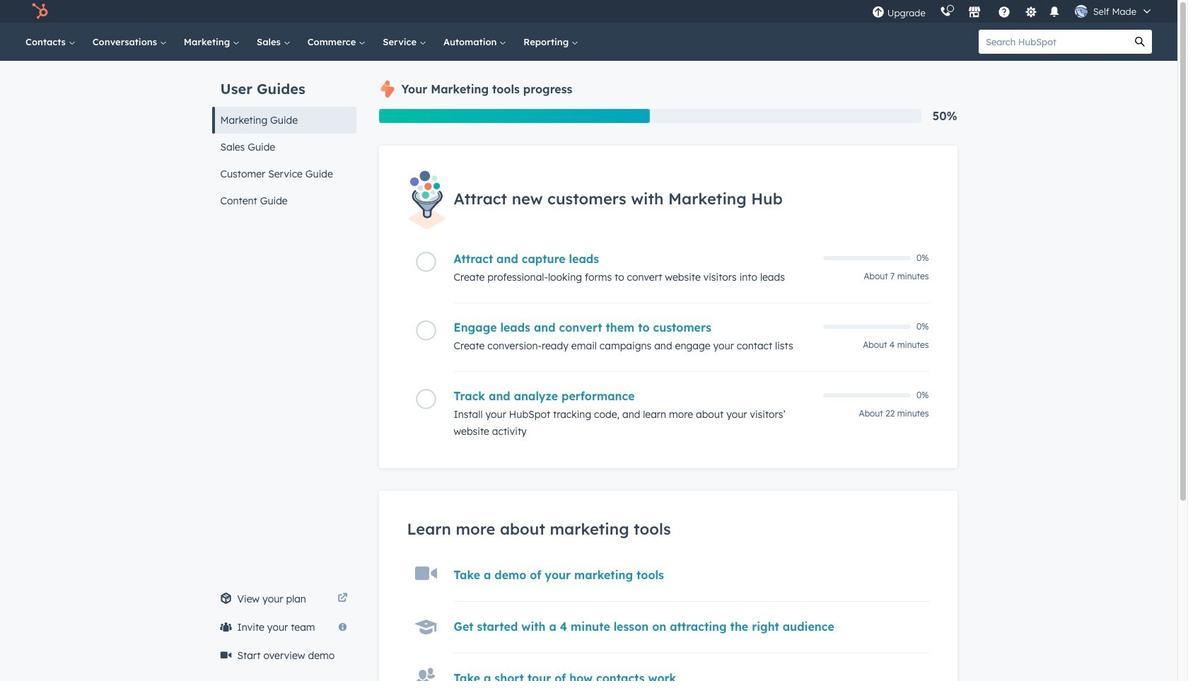 Task type: describe. For each thing, give the bounding box(es) containing it.
user guides element
[[212, 61, 356, 214]]

Search HubSpot search field
[[979, 30, 1128, 54]]



Task type: locate. For each thing, give the bounding box(es) containing it.
link opens in a new window image
[[338, 591, 348, 608]]

marketplaces image
[[968, 6, 981, 19]]

progress bar
[[379, 109, 650, 123]]

menu
[[865, 0, 1161, 23]]

link opens in a new window image
[[338, 594, 348, 604]]

ruby anderson image
[[1075, 5, 1088, 18]]



Task type: vqa. For each thing, say whether or not it's contained in the screenshot.
Ruby Anderson ICON
yes



